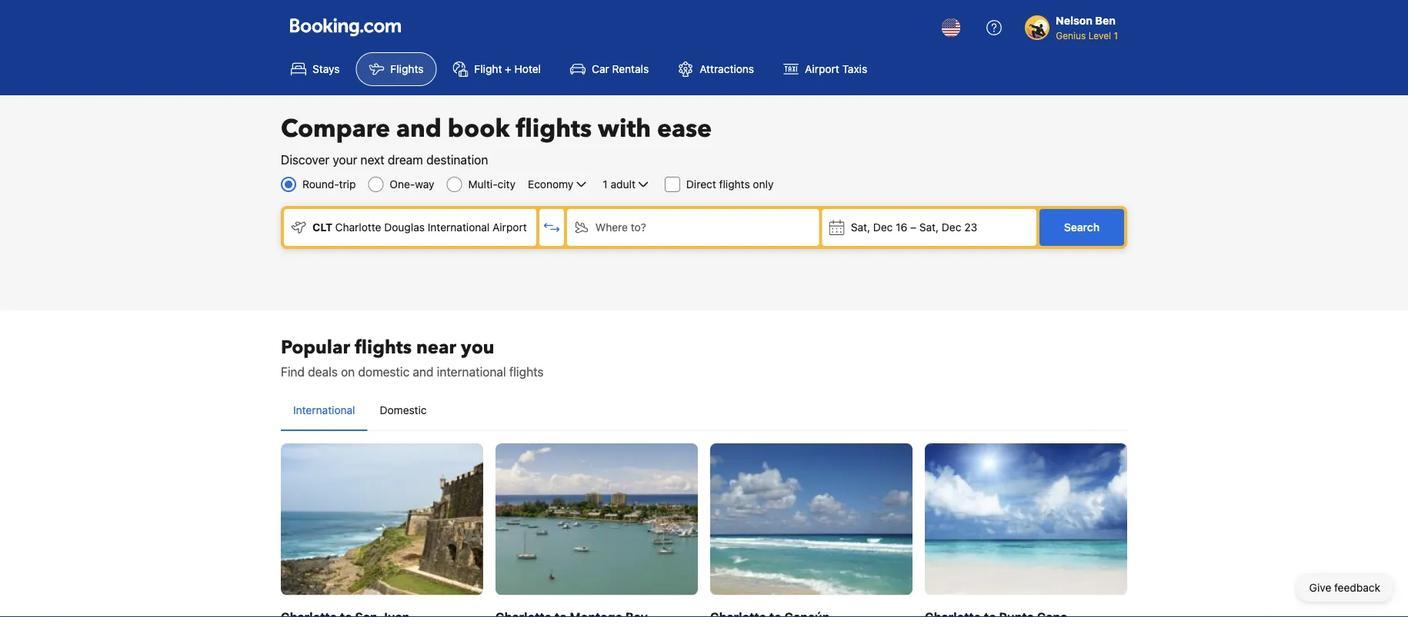 Task type: vqa. For each thing, say whether or not it's contained in the screenshot.
the top NIGHT
no



Task type: describe. For each thing, give the bounding box(es) containing it.
rentals
[[612, 63, 649, 75]]

taxis
[[842, 63, 867, 75]]

2 dec from the left
[[942, 221, 961, 234]]

flights up domestic at bottom left
[[355, 335, 412, 360]]

search
[[1064, 221, 1100, 234]]

stays
[[312, 63, 340, 75]]

airport taxis link
[[770, 52, 880, 86]]

domestic
[[358, 365, 410, 380]]

way
[[415, 178, 434, 191]]

1 inside 1 adult dropdown button
[[603, 178, 608, 191]]

give feedback button
[[1297, 575, 1393, 602]]

flights link
[[356, 52, 437, 86]]

level
[[1088, 30, 1111, 41]]

one-way
[[390, 178, 434, 191]]

charlotte to punta cana image
[[925, 444, 1127, 596]]

genius
[[1056, 30, 1086, 41]]

your
[[333, 153, 357, 167]]

ben
[[1095, 14, 1116, 27]]

where
[[595, 221, 628, 234]]

16
[[896, 221, 907, 234]]

with
[[598, 112, 651, 146]]

car rentals
[[592, 63, 649, 75]]

domestic button
[[367, 391, 439, 431]]

next
[[361, 153, 384, 167]]

attractions link
[[665, 52, 767, 86]]

1 sat, from the left
[[851, 221, 870, 234]]

hotel
[[514, 63, 541, 75]]

tab list containing international
[[281, 391, 1127, 432]]

clt charlotte douglas international airport
[[312, 221, 527, 234]]

car
[[592, 63, 609, 75]]

book
[[448, 112, 510, 146]]

douglas
[[384, 221, 425, 234]]

charlotte to san juan image
[[281, 444, 483, 596]]

1 inside nelson ben genius level 1
[[1114, 30, 1118, 41]]

adult
[[611, 178, 635, 191]]

flights inside compare and book flights with ease discover your next dream destination
[[516, 112, 592, 146]]

discover
[[281, 153, 329, 167]]

sat, dec 16 – sat, dec 23 button
[[822, 209, 1036, 246]]

international
[[437, 365, 506, 380]]

1 dec from the left
[[873, 221, 893, 234]]

search button
[[1040, 209, 1124, 246]]

popular
[[281, 335, 350, 360]]

compare
[[281, 112, 390, 146]]

flights right international at the left bottom
[[509, 365, 544, 380]]



Task type: locate. For each thing, give the bounding box(es) containing it.
domestic
[[380, 404, 427, 417]]

0 horizontal spatial dec
[[873, 221, 893, 234]]

round-trip
[[302, 178, 356, 191]]

sat, left the 16 in the right top of the page
[[851, 221, 870, 234]]

city
[[498, 178, 516, 191]]

1 left "adult"
[[603, 178, 608, 191]]

multi-city
[[468, 178, 516, 191]]

stays link
[[278, 52, 353, 86]]

dec left 23
[[942, 221, 961, 234]]

sat, right –
[[919, 221, 939, 234]]

charlotte to cancún image
[[710, 444, 913, 596]]

+
[[505, 63, 512, 75]]

0 vertical spatial 1
[[1114, 30, 1118, 41]]

23
[[964, 221, 977, 234]]

international button
[[281, 391, 367, 431]]

where to?
[[595, 221, 646, 234]]

and inside compare and book flights with ease discover your next dream destination
[[396, 112, 442, 146]]

economy
[[528, 178, 574, 191]]

tab list
[[281, 391, 1127, 432]]

0 vertical spatial international
[[428, 221, 490, 234]]

and
[[396, 112, 442, 146], [413, 365, 434, 380]]

flight + hotel link
[[440, 52, 554, 86]]

feedback
[[1334, 582, 1380, 595]]

1 horizontal spatial 1
[[1114, 30, 1118, 41]]

1 vertical spatial international
[[293, 404, 355, 417]]

0 vertical spatial airport
[[805, 63, 839, 75]]

1 vertical spatial 1
[[603, 178, 608, 191]]

1 right level
[[1114, 30, 1118, 41]]

0 vertical spatial and
[[396, 112, 442, 146]]

nelson
[[1056, 14, 1093, 27]]

1 vertical spatial airport
[[493, 221, 527, 234]]

nelson ben genius level 1
[[1056, 14, 1118, 41]]

flights
[[390, 63, 424, 75]]

1
[[1114, 30, 1118, 41], [603, 178, 608, 191]]

1 adult button
[[601, 175, 652, 194]]

dec
[[873, 221, 893, 234], [942, 221, 961, 234]]

sat, dec 16 – sat, dec 23
[[851, 221, 977, 234]]

charlotte
[[335, 221, 381, 234]]

clt
[[312, 221, 333, 234]]

1 horizontal spatial dec
[[942, 221, 961, 234]]

airport inside "link"
[[805, 63, 839, 75]]

flight
[[474, 63, 502, 75]]

0 horizontal spatial sat,
[[851, 221, 870, 234]]

attractions
[[700, 63, 754, 75]]

airport down the city
[[493, 221, 527, 234]]

1 horizontal spatial sat,
[[919, 221, 939, 234]]

on
[[341, 365, 355, 380]]

one-
[[390, 178, 415, 191]]

–
[[910, 221, 916, 234]]

ease
[[657, 112, 712, 146]]

0 horizontal spatial 1
[[603, 178, 608, 191]]

flights up economy
[[516, 112, 592, 146]]

airport taxis
[[805, 63, 867, 75]]

to?
[[631, 221, 646, 234]]

compare and book flights with ease discover your next dream destination
[[281, 112, 712, 167]]

popular flights near you find deals on domestic and international flights
[[281, 335, 544, 380]]

international inside button
[[293, 404, 355, 417]]

destination
[[426, 153, 488, 167]]

charlotte to montego bay image
[[496, 444, 698, 596]]

airport left taxis
[[805, 63, 839, 75]]

flights left only
[[719, 178, 750, 191]]

1 horizontal spatial airport
[[805, 63, 839, 75]]

direct flights only
[[686, 178, 774, 191]]

dec left the 16 in the right top of the page
[[873, 221, 893, 234]]

sat,
[[851, 221, 870, 234], [919, 221, 939, 234]]

booking.com logo image
[[290, 18, 401, 37], [290, 18, 401, 37]]

flight + hotel
[[474, 63, 541, 75]]

car rentals link
[[557, 52, 662, 86]]

give feedback
[[1309, 582, 1380, 595]]

0 horizontal spatial international
[[293, 404, 355, 417]]

international down deals
[[293, 404, 355, 417]]

and up dream
[[396, 112, 442, 146]]

2 sat, from the left
[[919, 221, 939, 234]]

and inside popular flights near you find deals on domestic and international flights
[[413, 365, 434, 380]]

airport
[[805, 63, 839, 75], [493, 221, 527, 234]]

1 adult
[[603, 178, 635, 191]]

international
[[428, 221, 490, 234], [293, 404, 355, 417]]

find
[[281, 365, 305, 380]]

and down near
[[413, 365, 434, 380]]

deals
[[308, 365, 338, 380]]

where to? button
[[567, 209, 819, 246]]

international down multi-
[[428, 221, 490, 234]]

near
[[416, 335, 456, 360]]

dream
[[388, 153, 423, 167]]

flights
[[516, 112, 592, 146], [719, 178, 750, 191], [355, 335, 412, 360], [509, 365, 544, 380]]

1 vertical spatial and
[[413, 365, 434, 380]]

give
[[1309, 582, 1331, 595]]

1 horizontal spatial international
[[428, 221, 490, 234]]

you
[[461, 335, 494, 360]]

trip
[[339, 178, 356, 191]]

round-
[[302, 178, 339, 191]]

direct
[[686, 178, 716, 191]]

only
[[753, 178, 774, 191]]

multi-
[[468, 178, 498, 191]]

0 horizontal spatial airport
[[493, 221, 527, 234]]



